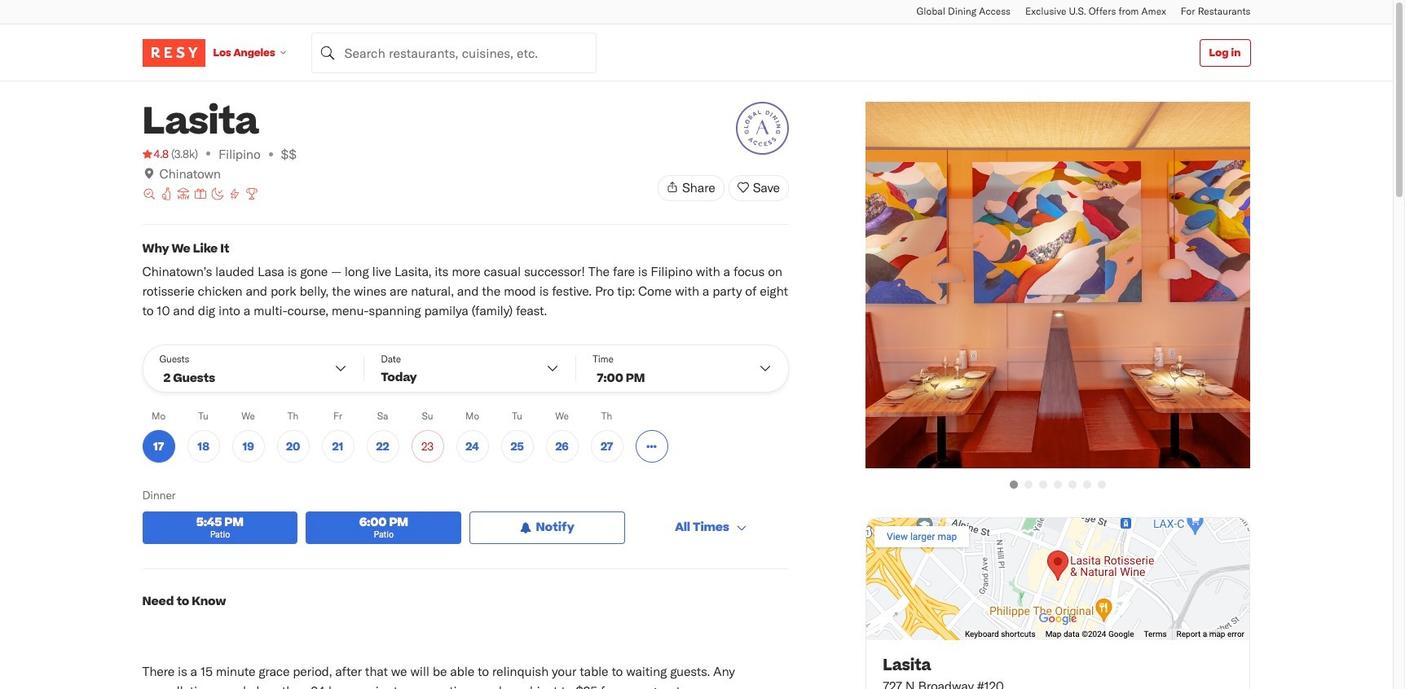 Task type: describe. For each thing, give the bounding box(es) containing it.
4.8 out of 5 stars image
[[142, 146, 169, 162]]

Search restaurants, cuisines, etc. text field
[[311, 32, 596, 73]]



Task type: locate. For each thing, give the bounding box(es) containing it.
None field
[[311, 32, 596, 73]]



